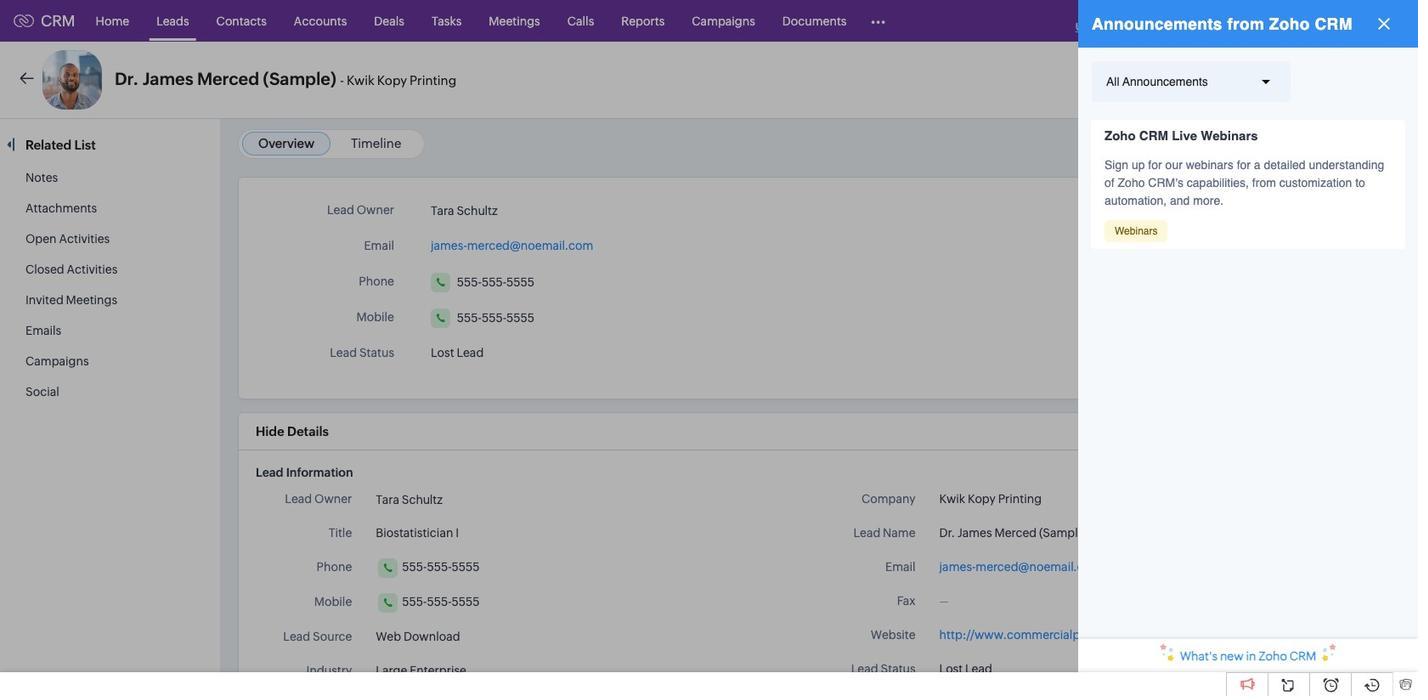 Task type: locate. For each thing, give the bounding box(es) containing it.
james down kwik kopy printing
[[958, 526, 992, 540]]

merced for dr. james merced (sample)
[[995, 526, 1037, 540]]

1 horizontal spatial crm
[[1290, 649, 1317, 663]]

0 horizontal spatial lost
[[431, 346, 454, 360]]

lead owner down information
[[285, 492, 352, 506]]

1 horizontal spatial tara
[[431, 204, 454, 218]]

list
[[74, 138, 96, 152]]

1 horizontal spatial james-merced@noemail.com link
[[940, 558, 1102, 576]]

activities up closed activities link on the top left
[[59, 232, 110, 246]]

owner
[[357, 203, 394, 217], [314, 492, 352, 506]]

what's new in zoho crm link
[[1079, 639, 1419, 672]]

lead owner down timeline
[[327, 203, 394, 217]]

http://www.commercialpress.com link
[[940, 628, 1131, 642]]

0 horizontal spatial phone
[[317, 560, 352, 574]]

1 vertical spatial james
[[958, 526, 992, 540]]

printing
[[410, 73, 457, 88], [998, 492, 1042, 506]]

tara schultz for title
[[376, 493, 443, 506]]

kopy up dr. james merced (sample)
[[968, 492, 996, 506]]

open
[[25, 232, 57, 246]]

lead
[[327, 203, 354, 217], [330, 346, 357, 360], [457, 346, 484, 360], [256, 466, 284, 479], [285, 492, 312, 506], [854, 526, 881, 540], [283, 630, 310, 643], [851, 662, 879, 676], [966, 662, 993, 676]]

1 horizontal spatial meetings
[[489, 14, 540, 28]]

kwik right company
[[940, 492, 966, 506]]

(sample) for dr. james merced (sample) - kwik kopy printing
[[263, 69, 337, 88]]

1 horizontal spatial phone
[[359, 275, 394, 288]]

merced down contacts link
[[197, 69, 259, 88]]

0 vertical spatial printing
[[410, 73, 457, 88]]

lead owner for title
[[285, 492, 352, 506]]

0 vertical spatial lost lead
[[431, 346, 484, 360]]

0 vertical spatial status
[[359, 346, 394, 360]]

0 horizontal spatial kopy
[[377, 73, 407, 88]]

crm
[[41, 12, 75, 30], [1290, 649, 1317, 663]]

crm right zoho
[[1290, 649, 1317, 663]]

last
[[1272, 142, 1293, 155]]

james for dr. james merced (sample) - kwik kopy printing
[[142, 69, 193, 88]]

send email button
[[1094, 66, 1190, 93]]

printing up dr. james merced (sample)
[[998, 492, 1042, 506]]

0 vertical spatial james-
[[431, 239, 467, 252]]

lead status
[[330, 346, 394, 360], [851, 662, 916, 676]]

campaigns right reports "link"
[[692, 14, 755, 28]]

hide details link
[[256, 424, 329, 439]]

1 vertical spatial mobile
[[314, 595, 352, 609]]

1 vertical spatial owner
[[314, 492, 352, 506]]

james
[[142, 69, 193, 88], [958, 526, 992, 540]]

0 horizontal spatial email
[[364, 239, 394, 252]]

james-merced@noemail.com
[[431, 239, 593, 252], [940, 560, 1102, 574]]

-
[[340, 73, 344, 88]]

1 vertical spatial (sample)
[[1039, 526, 1088, 540]]

enterprise
[[410, 664, 467, 677]]

email for james-merced@noemail.com link to the top
[[364, 239, 394, 252]]

calendar image
[[1238, 14, 1253, 28]]

1 horizontal spatial status
[[881, 662, 916, 676]]

1 horizontal spatial kopy
[[968, 492, 996, 506]]

0 vertical spatial owner
[[357, 203, 394, 217]]

0 horizontal spatial lead status
[[330, 346, 394, 360]]

0 horizontal spatial james
[[142, 69, 193, 88]]

dr. for dr. james merced (sample)
[[940, 526, 955, 540]]

(sample) for dr. james merced (sample)
[[1039, 526, 1088, 540]]

james- for james-merced@noemail.com link to the top
[[431, 239, 467, 252]]

send
[[1111, 73, 1140, 87]]

1 vertical spatial status
[[881, 662, 916, 676]]

0 horizontal spatial (sample)
[[263, 69, 337, 88]]

0 vertical spatial schultz
[[457, 204, 498, 218]]

owner down timeline
[[357, 203, 394, 217]]

1 vertical spatial james-merced@noemail.com
[[940, 560, 1102, 574]]

phone
[[359, 275, 394, 288], [317, 560, 352, 574]]

kwik kopy printing
[[940, 492, 1042, 506]]

0 horizontal spatial james-merced@noemail.com
[[431, 239, 593, 252]]

james-
[[431, 239, 467, 252], [940, 560, 976, 574]]

1 vertical spatial printing
[[998, 492, 1042, 506]]

1 vertical spatial kwik
[[940, 492, 966, 506]]

merced@noemail.com
[[467, 239, 593, 252], [976, 560, 1102, 574]]

0 horizontal spatial status
[[359, 346, 394, 360]]

i
[[456, 526, 459, 540]]

crm inside what's new in zoho crm link
[[1290, 649, 1317, 663]]

1 vertical spatial tara
[[376, 493, 399, 506]]

1 vertical spatial activities
[[67, 263, 118, 276]]

2 vertical spatial email
[[886, 560, 916, 574]]

phone for title
[[317, 560, 352, 574]]

closed activities link
[[25, 263, 118, 276]]

accounts
[[294, 14, 347, 28]]

0 vertical spatial james
[[142, 69, 193, 88]]

kopy right -
[[377, 73, 407, 88]]

open activities
[[25, 232, 110, 246]]

1 horizontal spatial james-
[[940, 560, 976, 574]]

(sample)
[[263, 69, 337, 88], [1039, 526, 1088, 540]]

0 vertical spatial email
[[1142, 73, 1173, 87]]

pm
[[1368, 142, 1385, 155]]

1 vertical spatial schultz
[[402, 493, 443, 506]]

kopy inside dr. james merced (sample) - kwik kopy printing
[[377, 73, 407, 88]]

1 horizontal spatial email
[[886, 560, 916, 574]]

1 vertical spatial campaigns link
[[25, 354, 89, 368]]

0 vertical spatial lost
[[431, 346, 454, 360]]

meetings down closed activities link on the top left
[[66, 293, 117, 307]]

open activities link
[[25, 232, 110, 246]]

1 vertical spatial kopy
[[968, 492, 996, 506]]

0 vertical spatial meetings
[[489, 14, 540, 28]]

lead source
[[283, 630, 352, 643]]

0 vertical spatial merced@noemail.com
[[467, 239, 593, 252]]

update
[[1295, 142, 1333, 155]]

phone for email
[[359, 275, 394, 288]]

lost lead
[[431, 346, 484, 360], [940, 662, 993, 676]]

1 horizontal spatial campaigns
[[692, 14, 755, 28]]

(sample) left -
[[263, 69, 337, 88]]

merced
[[197, 69, 259, 88], [995, 526, 1037, 540]]

1 horizontal spatial kwik
[[940, 492, 966, 506]]

meetings left calls link
[[489, 14, 540, 28]]

reports link
[[608, 0, 678, 41]]

dr. james merced (sample)
[[940, 526, 1088, 540]]

1 horizontal spatial dr.
[[940, 526, 955, 540]]

tara
[[431, 204, 454, 218], [376, 493, 399, 506]]

lead owner
[[327, 203, 394, 217], [285, 492, 352, 506]]

deals
[[374, 14, 404, 28]]

1 horizontal spatial mobile
[[356, 310, 394, 324]]

contacts
[[216, 14, 267, 28]]

campaigns down emails link
[[25, 354, 89, 368]]

campaigns link down emails link
[[25, 354, 89, 368]]

in
[[1246, 649, 1257, 663]]

1 vertical spatial lead owner
[[285, 492, 352, 506]]

emails
[[25, 324, 61, 337]]

social link
[[25, 385, 59, 399]]

dr. down home link at left
[[115, 69, 139, 88]]

create menu element
[[1152, 0, 1193, 41]]

0 horizontal spatial merced
[[197, 69, 259, 88]]

0 horizontal spatial meetings
[[66, 293, 117, 307]]

0 horizontal spatial campaigns
[[25, 354, 89, 368]]

0 horizontal spatial dr.
[[115, 69, 139, 88]]

closed
[[25, 263, 64, 276]]

kwik right -
[[347, 73, 375, 88]]

0 vertical spatial james-merced@noemail.com
[[431, 239, 593, 252]]

activities for open activities
[[59, 232, 110, 246]]

tara schultz
[[431, 204, 498, 218], [376, 493, 443, 506]]

0 horizontal spatial printing
[[410, 73, 457, 88]]

0 vertical spatial dr.
[[115, 69, 139, 88]]

1 vertical spatial merced
[[995, 526, 1037, 540]]

james down "leads" "link"
[[142, 69, 193, 88]]

1 vertical spatial tara schultz
[[376, 493, 443, 506]]

0 vertical spatial campaigns
[[692, 14, 755, 28]]

0 vertical spatial tara schultz
[[431, 204, 498, 218]]

0 vertical spatial (sample)
[[263, 69, 337, 88]]

activities up invited meetings link
[[67, 263, 118, 276]]

download
[[404, 630, 460, 643]]

search element
[[1193, 0, 1228, 42]]

1 vertical spatial email
[[364, 239, 394, 252]]

1 vertical spatial lost
[[940, 662, 963, 676]]

1 horizontal spatial owner
[[357, 203, 394, 217]]

timeline link
[[351, 136, 401, 150]]

0 vertical spatial lead owner
[[327, 203, 394, 217]]

status
[[359, 346, 394, 360], [881, 662, 916, 676]]

0 vertical spatial james-merced@noemail.com link
[[431, 234, 593, 252]]

0 horizontal spatial kwik
[[347, 73, 375, 88]]

related
[[25, 138, 72, 152]]

0 horizontal spatial merced@noemail.com
[[467, 239, 593, 252]]

0 horizontal spatial schultz
[[402, 493, 443, 506]]

1 horizontal spatial lost lead
[[940, 662, 993, 676]]

meetings
[[489, 14, 540, 28], [66, 293, 117, 307]]

kwik
[[347, 73, 375, 88], [940, 492, 966, 506]]

convert
[[1215, 73, 1260, 87]]

1 vertical spatial dr.
[[940, 526, 955, 540]]

0 horizontal spatial owner
[[314, 492, 352, 506]]

schultz
[[457, 204, 498, 218], [402, 493, 443, 506]]

0 vertical spatial crm
[[41, 12, 75, 30]]

overview link
[[258, 136, 315, 150]]

0 vertical spatial tara
[[431, 204, 454, 218]]

1 horizontal spatial james
[[958, 526, 992, 540]]

campaigns link right reports
[[678, 0, 769, 41]]

email
[[1142, 73, 1173, 87], [364, 239, 394, 252], [886, 560, 916, 574]]

1 horizontal spatial lead status
[[851, 662, 916, 676]]

0 vertical spatial campaigns link
[[678, 0, 769, 41]]

(sample) down kwik kopy printing
[[1039, 526, 1088, 540]]

0 vertical spatial phone
[[359, 275, 394, 288]]

dr. for dr. james merced (sample) - kwik kopy printing
[[115, 69, 139, 88]]

details
[[287, 424, 329, 439]]

campaigns
[[692, 14, 755, 28], [25, 354, 89, 368]]

0 vertical spatial kwik
[[347, 73, 375, 88]]

dr. right name on the right of the page
[[940, 526, 955, 540]]

0 horizontal spatial crm
[[41, 12, 75, 30]]

1 horizontal spatial merced
[[995, 526, 1037, 540]]

1 vertical spatial james-
[[940, 560, 976, 574]]

kopy
[[377, 73, 407, 88], [968, 492, 996, 506]]

0 horizontal spatial tara
[[376, 493, 399, 506]]

1 horizontal spatial printing
[[998, 492, 1042, 506]]

555-
[[457, 276, 482, 289], [482, 276, 507, 289], [457, 311, 482, 325], [482, 311, 507, 325], [402, 560, 427, 574], [427, 560, 452, 574], [402, 595, 427, 609], [427, 595, 452, 609]]

notes
[[25, 171, 58, 184]]

555-555-5555
[[457, 276, 535, 289], [457, 311, 535, 325], [402, 560, 480, 574], [402, 595, 480, 609]]

merced down kwik kopy printing
[[995, 526, 1037, 540]]

0 horizontal spatial campaigns link
[[25, 354, 89, 368]]

2 horizontal spatial email
[[1142, 73, 1173, 87]]

0 horizontal spatial james-
[[431, 239, 467, 252]]

crm left home
[[41, 12, 75, 30]]

0 vertical spatial merced
[[197, 69, 259, 88]]

owner down information
[[314, 492, 352, 506]]

1 vertical spatial crm
[[1290, 649, 1317, 663]]

0 horizontal spatial mobile
[[314, 595, 352, 609]]

schultz for email
[[457, 204, 498, 218]]

0 vertical spatial lead status
[[330, 346, 394, 360]]

tara schultz for email
[[431, 204, 498, 218]]

tara for email
[[431, 204, 454, 218]]

activities for closed activities
[[67, 263, 118, 276]]

campaigns link
[[678, 0, 769, 41], [25, 354, 89, 368]]

1 vertical spatial merced@noemail.com
[[976, 560, 1102, 574]]

0 horizontal spatial james-merced@noemail.com link
[[431, 234, 593, 252]]

profile image
[[1342, 7, 1369, 34]]

5555
[[507, 276, 535, 289], [507, 311, 535, 325], [452, 560, 480, 574], [452, 595, 480, 609]]

1 horizontal spatial (sample)
[[1039, 526, 1088, 540]]

1 vertical spatial lead status
[[851, 662, 916, 676]]

meetings link
[[475, 0, 554, 41]]

printing down tasks link
[[410, 73, 457, 88]]

1 horizontal spatial merced@noemail.com
[[976, 560, 1102, 574]]

company
[[862, 492, 916, 506]]

merced@noemail.com for james-merced@noemail.com link to the top
[[467, 239, 593, 252]]



Task type: vqa. For each thing, say whether or not it's contained in the screenshot.


Task type: describe. For each thing, give the bounding box(es) containing it.
email for bottom james-merced@noemail.com link
[[886, 560, 916, 574]]

reports
[[622, 14, 665, 28]]

contacts link
[[203, 0, 280, 41]]

owner for title
[[314, 492, 352, 506]]

fax
[[897, 594, 916, 608]]

attachments link
[[25, 201, 97, 215]]

1 vertical spatial lost lead
[[940, 662, 993, 676]]

source
[[313, 630, 352, 643]]

leads
[[157, 14, 189, 28]]

free upgrade
[[1076, 8, 1124, 33]]

1 vertical spatial campaigns
[[25, 354, 89, 368]]

name
[[883, 526, 916, 540]]

industry
[[306, 664, 352, 677]]

documents
[[783, 14, 847, 28]]

web
[[376, 630, 401, 643]]

1 horizontal spatial lost
[[940, 662, 963, 676]]

large
[[376, 664, 407, 677]]

1 vertical spatial meetings
[[66, 293, 117, 307]]

zoho
[[1259, 649, 1288, 663]]

web download
[[376, 630, 460, 643]]

biostatistician i
[[376, 526, 459, 540]]

what's new in zoho crm
[[1180, 649, 1317, 663]]

mobile for source
[[314, 595, 352, 609]]

james- for bottom james-merced@noemail.com link
[[940, 560, 976, 574]]

new
[[1220, 649, 1244, 663]]

dr. james merced (sample) - kwik kopy printing
[[115, 69, 457, 88]]

email inside button
[[1142, 73, 1173, 87]]

documents link
[[769, 0, 860, 41]]

crm link
[[14, 12, 75, 30]]

calls
[[568, 14, 594, 28]]

what's
[[1180, 649, 1218, 663]]

convert button
[[1197, 66, 1278, 93]]

upgrade
[[1076, 21, 1124, 33]]

search image
[[1203, 14, 1218, 28]]

1 vertical spatial james-merced@noemail.com link
[[940, 558, 1102, 576]]

owner for email
[[357, 203, 394, 217]]

title
[[329, 526, 352, 540]]

tara for title
[[376, 493, 399, 506]]

merced@noemail.com for bottom james-merced@noemail.com link
[[976, 560, 1102, 574]]

merced for dr. james merced (sample) - kwik kopy printing
[[197, 69, 259, 88]]

notes link
[[25, 171, 58, 184]]

website
[[871, 628, 916, 642]]

1 horizontal spatial james-merced@noemail.com
[[940, 560, 1102, 574]]

home
[[96, 14, 129, 28]]

related list
[[25, 138, 99, 152]]

send email
[[1111, 73, 1173, 87]]

profile element
[[1332, 0, 1379, 41]]

timeline
[[351, 136, 401, 150]]

attachments
[[25, 201, 97, 215]]

overview
[[258, 136, 315, 150]]

schultz for title
[[402, 493, 443, 506]]

biostatistician
[[376, 526, 453, 540]]

hide details
[[256, 424, 329, 439]]

1 horizontal spatial campaigns link
[[678, 0, 769, 41]]

lead name
[[854, 526, 916, 540]]

http://www.commercialpress.com
[[940, 628, 1131, 642]]

home link
[[82, 0, 143, 41]]

social
[[25, 385, 59, 399]]

invited meetings
[[25, 293, 117, 307]]

0 horizontal spatial lost lead
[[431, 346, 484, 360]]

james for dr. james merced (sample)
[[958, 526, 992, 540]]

invited meetings link
[[25, 293, 117, 307]]

last update : 12:21 pm
[[1272, 142, 1385, 155]]

kwik inside dr. james merced (sample) - kwik kopy printing
[[347, 73, 375, 88]]

:
[[1335, 142, 1339, 155]]

tasks
[[432, 14, 462, 28]]

leads link
[[143, 0, 203, 41]]

information
[[286, 466, 353, 479]]

invited
[[25, 293, 64, 307]]

mobile for status
[[356, 310, 394, 324]]

lead owner for email
[[327, 203, 394, 217]]

printing inside dr. james merced (sample) - kwik kopy printing
[[410, 73, 457, 88]]

tasks link
[[418, 0, 475, 41]]

lead information
[[256, 466, 353, 479]]

emails link
[[25, 324, 61, 337]]

calls link
[[554, 0, 608, 41]]

closed activities
[[25, 263, 118, 276]]

accounts link
[[280, 0, 361, 41]]

12:21
[[1341, 142, 1366, 155]]

create menu image
[[1162, 11, 1183, 31]]

large enterprise
[[376, 664, 467, 677]]

hide
[[256, 424, 284, 439]]

deals link
[[361, 0, 418, 41]]

free
[[1089, 8, 1111, 20]]



